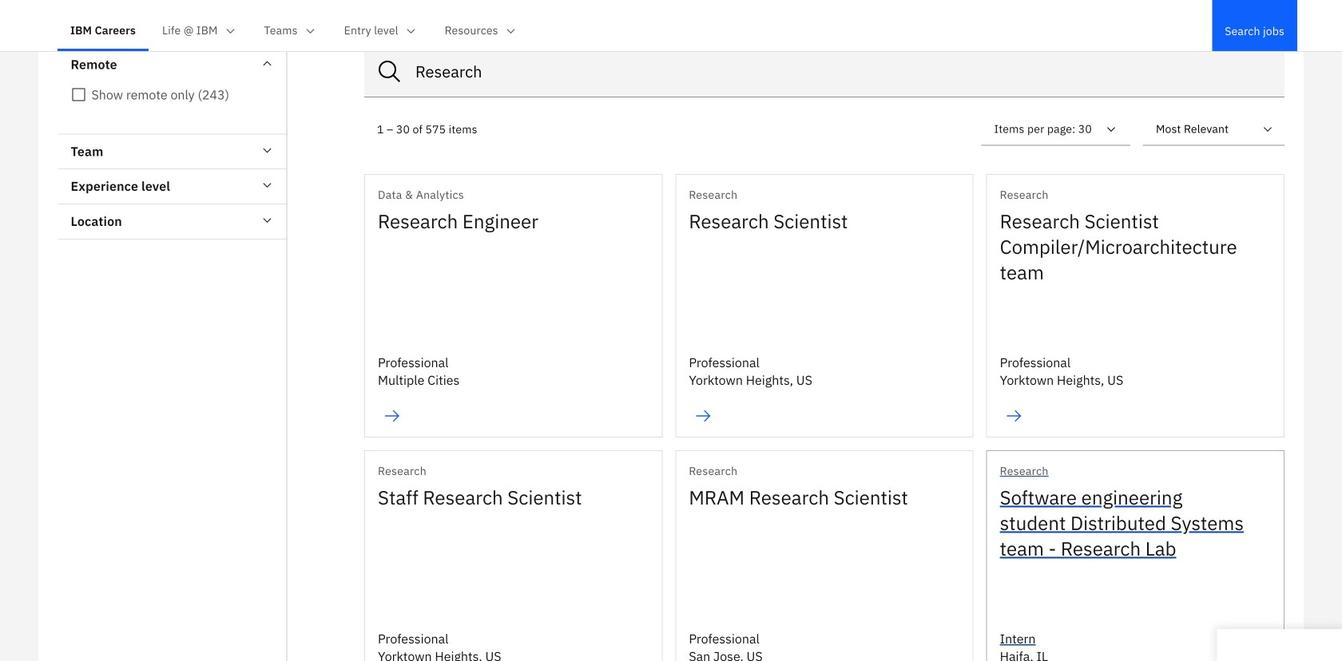 Task type: locate. For each thing, give the bounding box(es) containing it.
open cookie preferences modal section
[[1218, 630, 1343, 662]]



Task type: vqa. For each thing, say whether or not it's contained in the screenshot.
Open Cookie Preferences Modal section on the right of page
yes



